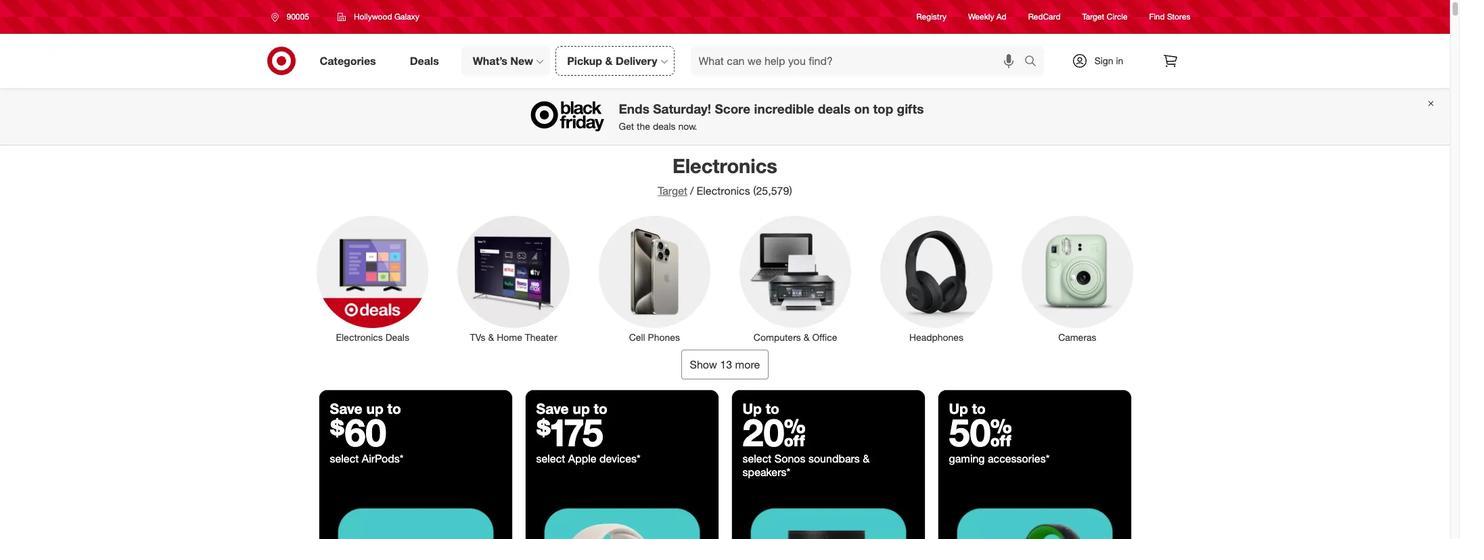 Task type: describe. For each thing, give the bounding box(es) containing it.
target circle
[[1083, 12, 1128, 22]]

find stores link
[[1150, 11, 1191, 23]]

what's new
[[473, 54, 534, 67]]

sonos
[[775, 452, 806, 465]]

soundbars
[[809, 452, 860, 465]]

more
[[736, 358, 761, 371]]

electronics for electronics target / electronics (25,579)
[[673, 154, 778, 178]]

what's
[[473, 54, 508, 67]]

1 vertical spatial deals
[[653, 121, 676, 132]]

stores
[[1168, 12, 1191, 22]]

(25,579)
[[754, 184, 793, 198]]

sign in link
[[1061, 46, 1145, 76]]

select airpods*
[[330, 452, 407, 465]]

target inside electronics target / electronics (25,579)
[[658, 184, 688, 198]]

20
[[743, 409, 806, 455]]

phones
[[648, 331, 680, 343]]

target black friday image for 20
[[732, 490, 925, 540]]

the
[[637, 121, 651, 132]]

electronics deals
[[336, 331, 410, 343]]

save up to for $60
[[330, 400, 401, 417]]

delivery
[[616, 54, 658, 67]]

devices*
[[600, 452, 641, 465]]

ad
[[997, 12, 1007, 22]]

up to for 50
[[949, 400, 986, 417]]

find stores
[[1150, 12, 1191, 22]]

office
[[813, 331, 838, 343]]

target black friday image for 50
[[939, 490, 1132, 540]]

13
[[721, 358, 733, 371]]

sign in
[[1095, 55, 1124, 66]]

hollywood galaxy
[[354, 12, 420, 22]]

1 to from the left
[[388, 400, 401, 417]]

up to for 20
[[743, 400, 780, 417]]

3 to from the left
[[766, 400, 780, 417]]

up for $60
[[367, 400, 384, 417]]

1 vertical spatial electronics
[[697, 184, 751, 198]]

show 13 more button
[[681, 350, 769, 379]]

apple
[[569, 452, 597, 465]]

circle
[[1107, 12, 1128, 22]]

& for office
[[804, 331, 810, 343]]

computers
[[754, 331, 801, 343]]

weekly ad
[[969, 12, 1007, 22]]

up for 50
[[949, 400, 969, 417]]

90005
[[287, 12, 309, 22]]

show 13 more
[[690, 358, 761, 371]]

pickup & delivery
[[567, 54, 658, 67]]

/
[[691, 184, 694, 198]]

accessories*
[[988, 452, 1050, 465]]

pickup & delivery link
[[556, 46, 675, 76]]

2 to from the left
[[594, 400, 608, 417]]

select sonos soundbars & speakers*
[[743, 452, 870, 479]]

categories link
[[308, 46, 393, 76]]

select for $175
[[537, 452, 566, 465]]

select apple devices*
[[537, 452, 641, 465]]

registry
[[917, 12, 947, 22]]

pickup
[[567, 54, 603, 67]]

hollywood
[[354, 12, 392, 22]]

categories
[[320, 54, 376, 67]]

find
[[1150, 12, 1166, 22]]

gifts
[[897, 101, 924, 117]]

tvs & home theater
[[470, 331, 558, 343]]

$175
[[537, 409, 604, 455]]

$60
[[330, 409, 387, 455]]

tvs & home theater link
[[449, 214, 579, 344]]

save for $175
[[537, 400, 569, 417]]

hollywood galaxy button
[[329, 5, 428, 29]]

0 vertical spatial target
[[1083, 12, 1105, 22]]

& for delivery
[[606, 54, 613, 67]]

up for $175
[[573, 400, 590, 417]]

weekly ad link
[[969, 11, 1007, 23]]



Task type: vqa. For each thing, say whether or not it's contained in the screenshot.
New
yes



Task type: locate. For each thing, give the bounding box(es) containing it.
search
[[1019, 55, 1051, 69]]

headphones
[[910, 331, 964, 343]]

now.
[[679, 121, 698, 132]]

to up the gaming
[[973, 400, 986, 417]]

to up "sonos"
[[766, 400, 780, 417]]

theater
[[525, 331, 558, 343]]

& right tvs
[[488, 331, 494, 343]]

1 up to from the left
[[743, 400, 780, 417]]

&
[[606, 54, 613, 67], [488, 331, 494, 343], [804, 331, 810, 343], [863, 452, 870, 465]]

electronics for electronics deals
[[336, 331, 383, 343]]

target black friday image for $60
[[319, 490, 512, 540]]

gaming
[[949, 452, 985, 465]]

2 save from the left
[[537, 400, 569, 417]]

cell
[[629, 331, 646, 343]]

deals inside deals link
[[410, 54, 439, 67]]

saturday!
[[653, 101, 712, 117]]

target black friday image down "airpods*"
[[319, 490, 512, 540]]

headphones link
[[872, 214, 1002, 344]]

gaming accessories*
[[949, 452, 1050, 465]]

2 up from the left
[[573, 400, 590, 417]]

cell phones
[[629, 331, 680, 343]]

galaxy
[[395, 12, 420, 22]]

airpods*
[[362, 452, 404, 465]]

select left "sonos"
[[743, 452, 772, 465]]

to
[[388, 400, 401, 417], [594, 400, 608, 417], [766, 400, 780, 417], [973, 400, 986, 417]]

1 horizontal spatial select
[[537, 452, 566, 465]]

new
[[511, 54, 534, 67]]

deals left on
[[818, 101, 851, 117]]

select for 20
[[743, 452, 772, 465]]

0 horizontal spatial up to
[[743, 400, 780, 417]]

electronics inside "link"
[[336, 331, 383, 343]]

90005 button
[[262, 5, 324, 29]]

0 horizontal spatial select
[[330, 452, 359, 465]]

show
[[690, 358, 718, 371]]

save up to for $175
[[537, 400, 608, 417]]

0 horizontal spatial deals
[[653, 121, 676, 132]]

deals link
[[399, 46, 456, 76]]

& right pickup
[[606, 54, 613, 67]]

0 horizontal spatial deals
[[386, 331, 410, 343]]

0 vertical spatial deals
[[410, 54, 439, 67]]

1 horizontal spatial target
[[1083, 12, 1105, 22]]

up up the gaming
[[949, 400, 969, 417]]

0 vertical spatial electronics
[[673, 154, 778, 178]]

up for 20
[[743, 400, 762, 417]]

4 to from the left
[[973, 400, 986, 417]]

cameras link
[[1013, 214, 1143, 344]]

2 save up to from the left
[[537, 400, 608, 417]]

electronics
[[673, 154, 778, 178], [697, 184, 751, 198], [336, 331, 383, 343]]

2 up to from the left
[[949, 400, 986, 417]]

2 target black friday image from the left
[[526, 490, 719, 540]]

1 horizontal spatial save up to
[[537, 400, 608, 417]]

up up select airpods*
[[367, 400, 384, 417]]

deals inside 'electronics deals' "link"
[[386, 331, 410, 343]]

3 target black friday image from the left
[[732, 490, 925, 540]]

tvs
[[470, 331, 486, 343]]

electronics deals link
[[308, 214, 438, 344]]

select inside select sonos soundbars & speakers*
[[743, 452, 772, 465]]

2 select from the left
[[537, 452, 566, 465]]

up
[[367, 400, 384, 417], [573, 400, 590, 417]]

1 select from the left
[[330, 452, 359, 465]]

select left "airpods*"
[[330, 452, 359, 465]]

deals
[[410, 54, 439, 67], [386, 331, 410, 343]]

select left apple
[[537, 452, 566, 465]]

0 horizontal spatial up
[[743, 400, 762, 417]]

3 select from the left
[[743, 452, 772, 465]]

up to down more
[[743, 400, 780, 417]]

save up apple
[[537, 400, 569, 417]]

ends
[[619, 101, 650, 117]]

1 save from the left
[[330, 400, 363, 417]]

save up to up apple
[[537, 400, 608, 417]]

target link
[[658, 184, 688, 198]]

& left 'office' at the right bottom of the page
[[804, 331, 810, 343]]

1 up from the left
[[743, 400, 762, 417]]

save up select airpods*
[[330, 400, 363, 417]]

deals right the the
[[653, 121, 676, 132]]

incredible
[[755, 101, 815, 117]]

computers & office link
[[731, 214, 861, 344]]

& inside 'link'
[[804, 331, 810, 343]]

select
[[330, 452, 359, 465], [537, 452, 566, 465], [743, 452, 772, 465]]

computers & office
[[754, 331, 838, 343]]

target black friday image
[[319, 490, 512, 540], [526, 490, 719, 540], [732, 490, 925, 540], [939, 490, 1132, 540]]

what's new link
[[462, 46, 551, 76]]

save for $60
[[330, 400, 363, 417]]

target left /
[[658, 184, 688, 198]]

weekly
[[969, 12, 995, 22]]

score
[[715, 101, 751, 117]]

1 horizontal spatial save
[[537, 400, 569, 417]]

target black friday image down accessories*
[[939, 490, 1132, 540]]

target black friday image down "devices*"
[[526, 490, 719, 540]]

2 horizontal spatial select
[[743, 452, 772, 465]]

0 horizontal spatial save
[[330, 400, 363, 417]]

save
[[330, 400, 363, 417], [537, 400, 569, 417]]

speakers*
[[743, 465, 791, 479]]

50
[[949, 409, 1013, 455]]

to right $60
[[388, 400, 401, 417]]

up down more
[[743, 400, 762, 417]]

deals
[[818, 101, 851, 117], [653, 121, 676, 132]]

0 horizontal spatial up
[[367, 400, 384, 417]]

0 horizontal spatial save up to
[[330, 400, 401, 417]]

1 horizontal spatial deals
[[818, 101, 851, 117]]

up to up the gaming
[[949, 400, 986, 417]]

2 vertical spatial electronics
[[336, 331, 383, 343]]

up
[[743, 400, 762, 417], [949, 400, 969, 417]]

4 target black friday image from the left
[[939, 490, 1132, 540]]

registry link
[[917, 11, 947, 23]]

1 vertical spatial deals
[[386, 331, 410, 343]]

What can we help you find? suggestions appear below search field
[[691, 46, 1028, 76]]

1 horizontal spatial up
[[573, 400, 590, 417]]

select for $60
[[330, 452, 359, 465]]

0 horizontal spatial target
[[658, 184, 688, 198]]

1 horizontal spatial deals
[[410, 54, 439, 67]]

search button
[[1019, 46, 1051, 79]]

1 up from the left
[[367, 400, 384, 417]]

target left circle
[[1083, 12, 1105, 22]]

to up select apple devices*
[[594, 400, 608, 417]]

1 target black friday image from the left
[[319, 490, 512, 540]]

1 horizontal spatial up to
[[949, 400, 986, 417]]

target black friday image for $175
[[526, 490, 719, 540]]

1 vertical spatial target
[[658, 184, 688, 198]]

& for home
[[488, 331, 494, 343]]

target circle link
[[1083, 11, 1128, 23]]

1 save up to from the left
[[330, 400, 401, 417]]

redcard
[[1029, 12, 1061, 22]]

up to
[[743, 400, 780, 417], [949, 400, 986, 417]]

home
[[497, 331, 523, 343]]

on
[[855, 101, 870, 117]]

& right soundbars
[[863, 452, 870, 465]]

& inside select sonos soundbars & speakers*
[[863, 452, 870, 465]]

1 horizontal spatial up
[[949, 400, 969, 417]]

top
[[874, 101, 894, 117]]

cell phones link
[[590, 214, 720, 344]]

sign
[[1095, 55, 1114, 66]]

cameras
[[1059, 331, 1097, 343]]

get
[[619, 121, 635, 132]]

in
[[1117, 55, 1124, 66]]

target
[[1083, 12, 1105, 22], [658, 184, 688, 198]]

2 up from the left
[[949, 400, 969, 417]]

target black friday image down select sonos soundbars & speakers*
[[732, 490, 925, 540]]

save up to up select airpods*
[[330, 400, 401, 417]]

redcard link
[[1029, 11, 1061, 23]]

ends saturday! score incredible deals on top gifts get the deals now.
[[619, 101, 924, 132]]

up up apple
[[573, 400, 590, 417]]

0 vertical spatial deals
[[818, 101, 851, 117]]

electronics target / electronics (25,579)
[[658, 154, 793, 198]]



